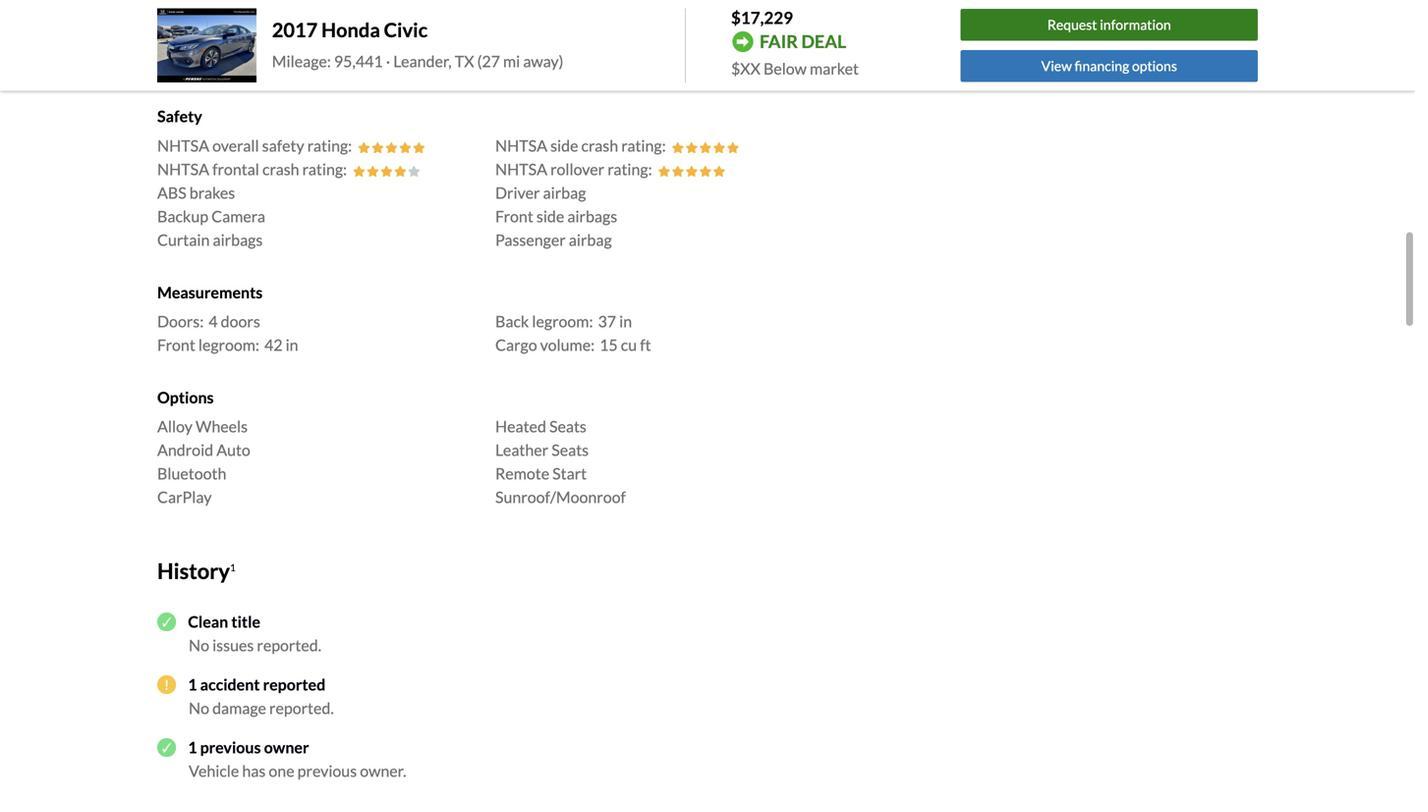 Task type: locate. For each thing, give the bounding box(es) containing it.
variable
[[351, 7, 408, 26]]

95,441
[[334, 51, 383, 71]]

civic
[[384, 18, 428, 42]]

vdpcheck image left clean
[[157, 613, 176, 632]]

options
[[1132, 57, 1177, 74]]

crash down safety
[[262, 159, 299, 179]]

0 horizontal spatial front
[[157, 336, 195, 355]]

no issues reported.
[[189, 636, 321, 655]]

0 vertical spatial in
[[619, 312, 632, 331]]

front down doors:
[[157, 336, 195, 355]]

curtain
[[157, 230, 210, 249]]

in right 42
[[286, 336, 298, 355]]

rating: for nhtsa overall safety rating:
[[307, 136, 352, 155]]

0 vertical spatial reported.
[[257, 636, 321, 655]]

37
[[598, 312, 616, 331]]

1 vertical spatial 1
[[188, 676, 197, 695]]

0 horizontal spatial legroom:
[[198, 336, 259, 355]]

0 vertical spatial no
[[189, 636, 209, 655]]

1 vertical spatial vdpcheck image
[[157, 739, 176, 758]]

airbags down camera
[[213, 230, 263, 249]]

driver
[[495, 183, 540, 202]]

side up passenger
[[536, 207, 564, 226]]

0 horizontal spatial previous
[[200, 738, 261, 758]]

drivetrain:
[[157, 54, 232, 73]]

2 no from the top
[[189, 699, 209, 718]]

crash for side
[[581, 136, 618, 155]]

airbag down nhtsa rollover rating:
[[543, 183, 586, 202]]

legroom: down doors
[[198, 336, 259, 355]]

1 vertical spatial airbags
[[213, 230, 263, 249]]

2 vdpcheck image from the top
[[157, 739, 176, 758]]

1 right vdpalert image
[[188, 676, 197, 695]]

2017
[[272, 18, 318, 42]]

1 horizontal spatial previous
[[297, 762, 357, 781]]

2 vertical spatial 1
[[188, 738, 197, 758]]

doors:
[[157, 312, 204, 331]]

clean
[[188, 613, 228, 632]]

honda
[[321, 18, 380, 42]]

vdpcheck image for 1 previous owner
[[157, 739, 176, 758]]

previous
[[200, 738, 261, 758], [297, 762, 357, 781]]

alloy wheels android auto bluetooth carplay
[[157, 417, 250, 507]]

options
[[157, 388, 214, 407]]

1 vertical spatial side
[[536, 207, 564, 226]]

1 horizontal spatial airbags
[[567, 207, 617, 226]]

vdpcheck image
[[157, 613, 176, 632], [157, 739, 176, 758]]

crash up rollover
[[581, 136, 618, 155]]

airbag right passenger
[[569, 230, 612, 249]]

back legroom: 37 in cargo volume: 15 cu ft
[[495, 312, 651, 355]]

0 vertical spatial airbags
[[567, 207, 617, 226]]

0 horizontal spatial airbags
[[213, 230, 263, 249]]

1 vdpcheck image from the top
[[157, 613, 176, 632]]

1 horizontal spatial in
[[619, 312, 632, 331]]

rating:
[[307, 136, 352, 155], [621, 136, 666, 155], [302, 159, 347, 179], [608, 159, 652, 179]]

sunroof/moonroof
[[495, 488, 626, 507]]

vdpcheck image down vdpalert image
[[157, 739, 176, 758]]

wheel
[[280, 54, 326, 73]]

rating: right rollover
[[608, 159, 652, 179]]

away)
[[523, 51, 564, 71]]

nhtsa for nhtsa rollover rating:
[[495, 159, 547, 179]]

financing
[[1075, 57, 1129, 74]]

front
[[495, 207, 533, 226], [157, 336, 195, 355]]

safety
[[157, 107, 202, 126]]

leander,
[[393, 51, 452, 71]]

1 for previous
[[188, 738, 197, 758]]

request information button
[[961, 9, 1258, 41]]

ft
[[640, 336, 651, 355]]

1 vertical spatial no
[[189, 699, 209, 718]]

1 up vehicle at the left of page
[[188, 738, 197, 758]]

drivetrain: front-wheel drive
[[157, 54, 367, 73]]

·
[[386, 51, 390, 71]]

0 vertical spatial crash
[[581, 136, 618, 155]]

android
[[157, 441, 213, 460]]

view financing options button
[[961, 50, 1258, 82]]

nhtsa rollover rating:
[[495, 159, 652, 179]]

airbags inside driver airbag front side airbags passenger airbag
[[567, 207, 617, 226]]

information
[[1100, 16, 1171, 33]]

previous right one
[[297, 762, 357, 781]]

15
[[600, 336, 618, 355]]

volume:
[[540, 336, 595, 355]]

1 vertical spatial legroom:
[[198, 336, 259, 355]]

camera
[[211, 207, 265, 226]]

backup
[[157, 207, 208, 226]]

crash
[[581, 136, 618, 155], [262, 159, 299, 179]]

rating: down safety
[[302, 159, 347, 179]]

1 up clean title
[[230, 562, 236, 574]]

reported. down reported
[[269, 699, 334, 718]]

nhtsa for nhtsa overall safety rating:
[[157, 136, 209, 155]]

nhtsa
[[157, 136, 209, 155], [495, 136, 547, 155], [157, 159, 209, 179], [495, 159, 547, 179]]

no down clean
[[189, 636, 209, 655]]

in
[[619, 312, 632, 331], [286, 336, 298, 355]]

request information
[[1047, 16, 1171, 33]]

1 vertical spatial front
[[157, 336, 195, 355]]

seats up the 'start'
[[552, 441, 589, 460]]

1 no from the top
[[189, 636, 209, 655]]

1
[[230, 562, 236, 574], [188, 676, 197, 695], [188, 738, 197, 758]]

1 vertical spatial in
[[286, 336, 298, 355]]

$xx below market
[[731, 59, 859, 78]]

frontal
[[212, 159, 259, 179]]

auto
[[216, 441, 250, 460]]

1 vertical spatial seats
[[552, 441, 589, 460]]

side
[[550, 136, 578, 155], [536, 207, 564, 226]]

seats
[[549, 417, 587, 436], [552, 441, 589, 460]]

1 for accident
[[188, 676, 197, 695]]

rollover
[[550, 159, 604, 179]]

airbag
[[543, 183, 586, 202], [569, 230, 612, 249]]

no for no damage reported.
[[189, 699, 209, 718]]

1 vertical spatial previous
[[297, 762, 357, 781]]

rating: right safety
[[307, 136, 352, 155]]

rating: up nhtsa rollover rating:
[[621, 136, 666, 155]]

0 vertical spatial front
[[495, 207, 533, 226]]

1 vertical spatial reported.
[[269, 699, 334, 718]]

no down accident
[[189, 699, 209, 718]]

0 vertical spatial 1
[[230, 562, 236, 574]]

2017 honda civic image
[[157, 8, 256, 83]]

1 horizontal spatial front
[[495, 207, 533, 226]]

legroom:
[[532, 312, 593, 331], [198, 336, 259, 355]]

legroom: up volume:
[[532, 312, 593, 331]]

market
[[810, 59, 859, 78]]

reported. up reported
[[257, 636, 321, 655]]

0 vertical spatial vdpcheck image
[[157, 613, 176, 632]]

view
[[1041, 57, 1072, 74]]

0 horizontal spatial in
[[286, 336, 298, 355]]

drive
[[329, 54, 367, 73]]

seats right heated
[[549, 417, 587, 436]]

1 inside history 1
[[230, 562, 236, 574]]

0 vertical spatial previous
[[200, 738, 261, 758]]

fair deal
[[760, 31, 846, 52]]

previous up vehicle at the left of page
[[200, 738, 261, 758]]

side up nhtsa rollover rating:
[[550, 136, 578, 155]]

nhtsa side crash rating:
[[495, 136, 666, 155]]

0 horizontal spatial crash
[[262, 159, 299, 179]]

mi
[[503, 51, 520, 71]]

airbags
[[567, 207, 617, 226], [213, 230, 263, 249]]

nhtsa overall safety rating:
[[157, 136, 352, 155]]

airbags down rollover
[[567, 207, 617, 226]]

front down the driver
[[495, 207, 533, 226]]

history 1
[[157, 559, 236, 584]]

nhtsa for nhtsa side crash rating:
[[495, 136, 547, 155]]

1 horizontal spatial legroom:
[[532, 312, 593, 331]]

in inside doors: 4 doors front legroom: 42 in
[[286, 336, 298, 355]]

vdpcheck image for clean title
[[157, 613, 176, 632]]

doors
[[221, 312, 260, 331]]

1 previous owner
[[188, 738, 309, 758]]

in right 37
[[619, 312, 632, 331]]

0 vertical spatial legroom:
[[532, 312, 593, 331]]

history
[[157, 559, 230, 584]]

1 vertical spatial crash
[[262, 159, 299, 179]]

1 horizontal spatial crash
[[581, 136, 618, 155]]



Task type: describe. For each thing, give the bounding box(es) containing it.
wheels
[[196, 417, 248, 436]]

reported. for 1 accident reported
[[269, 699, 334, 718]]

reported
[[263, 676, 325, 695]]

nhtsa for nhtsa frontal crash rating:
[[157, 159, 209, 179]]

4
[[209, 312, 218, 331]]

driver airbag front side airbags passenger airbag
[[495, 183, 617, 249]]

$xx
[[731, 59, 760, 78]]

continuously
[[256, 7, 348, 26]]

1 vertical spatial airbag
[[569, 230, 612, 249]]

0 vertical spatial side
[[550, 136, 578, 155]]

fair
[[760, 31, 798, 52]]

brakes
[[189, 183, 235, 202]]

leather
[[495, 441, 548, 460]]

safety
[[262, 136, 304, 155]]

side inside driver airbag front side airbags passenger airbag
[[536, 207, 564, 226]]

front inside driver airbag front side airbags passenger airbag
[[495, 207, 533, 226]]

owner
[[264, 738, 309, 758]]

reported. for clean title
[[257, 636, 321, 655]]

vdpalert image
[[157, 676, 176, 695]]

remote
[[495, 464, 549, 484]]

in inside back legroom: 37 in cargo volume: 15 cu ft
[[619, 312, 632, 331]]

0 vertical spatial airbag
[[543, 183, 586, 202]]

title
[[231, 613, 260, 632]]

request
[[1047, 16, 1097, 33]]

back
[[495, 312, 529, 331]]

front inside doors: 4 doors front legroom: 42 in
[[157, 336, 195, 355]]

nhtsa frontal crash rating:
[[157, 159, 347, 179]]

heated seats leather seats remote start sunroof/moonroof
[[495, 417, 626, 507]]

no damage reported.
[[189, 699, 334, 718]]

legroom: inside doors: 4 doors front legroom: 42 in
[[198, 336, 259, 355]]

start
[[552, 464, 587, 484]]

carplay
[[157, 488, 212, 507]]

(27
[[477, 51, 500, 71]]

rating: for nhtsa side crash rating:
[[621, 136, 666, 155]]

crash for frontal
[[262, 159, 299, 179]]

no for no issues reported.
[[189, 636, 209, 655]]

2017 honda civic mileage: 95,441 · leander, tx (27 mi away)
[[272, 18, 564, 71]]

0 vertical spatial seats
[[549, 417, 587, 436]]

view financing options
[[1041, 57, 1177, 74]]

front-
[[237, 54, 280, 73]]

issues
[[212, 636, 254, 655]]

deal
[[801, 31, 846, 52]]

transmission:
[[157, 7, 251, 26]]

cu
[[621, 336, 637, 355]]

mileage:
[[272, 51, 331, 71]]

1 accident reported
[[188, 676, 325, 695]]

abs
[[157, 183, 186, 202]]

clean title
[[188, 613, 260, 632]]

abs brakes backup camera curtain airbags
[[157, 183, 265, 249]]

$17,229
[[731, 7, 793, 28]]

cargo
[[495, 336, 537, 355]]

42
[[264, 336, 283, 355]]

has
[[242, 762, 266, 781]]

vehicle
[[189, 762, 239, 781]]

measurements
[[157, 283, 263, 302]]

rating: for nhtsa frontal crash rating:
[[302, 159, 347, 179]]

airbags inside abs brakes backup camera curtain airbags
[[213, 230, 263, 249]]

heated
[[495, 417, 546, 436]]

alloy
[[157, 417, 193, 436]]

continuously variable transmission
[[157, 7, 408, 50]]

below
[[764, 59, 807, 78]]

transmission
[[157, 31, 247, 50]]

one
[[269, 762, 294, 781]]

vehicle has one previous owner.
[[189, 762, 406, 781]]

overall
[[212, 136, 259, 155]]

owner.
[[360, 762, 406, 781]]

accident
[[200, 676, 260, 695]]

tx
[[455, 51, 474, 71]]

doors: 4 doors front legroom: 42 in
[[157, 312, 298, 355]]

legroom: inside back legroom: 37 in cargo volume: 15 cu ft
[[532, 312, 593, 331]]

bluetooth
[[157, 464, 226, 484]]



Task type: vqa. For each thing, say whether or not it's contained in the screenshot.
'View'
yes



